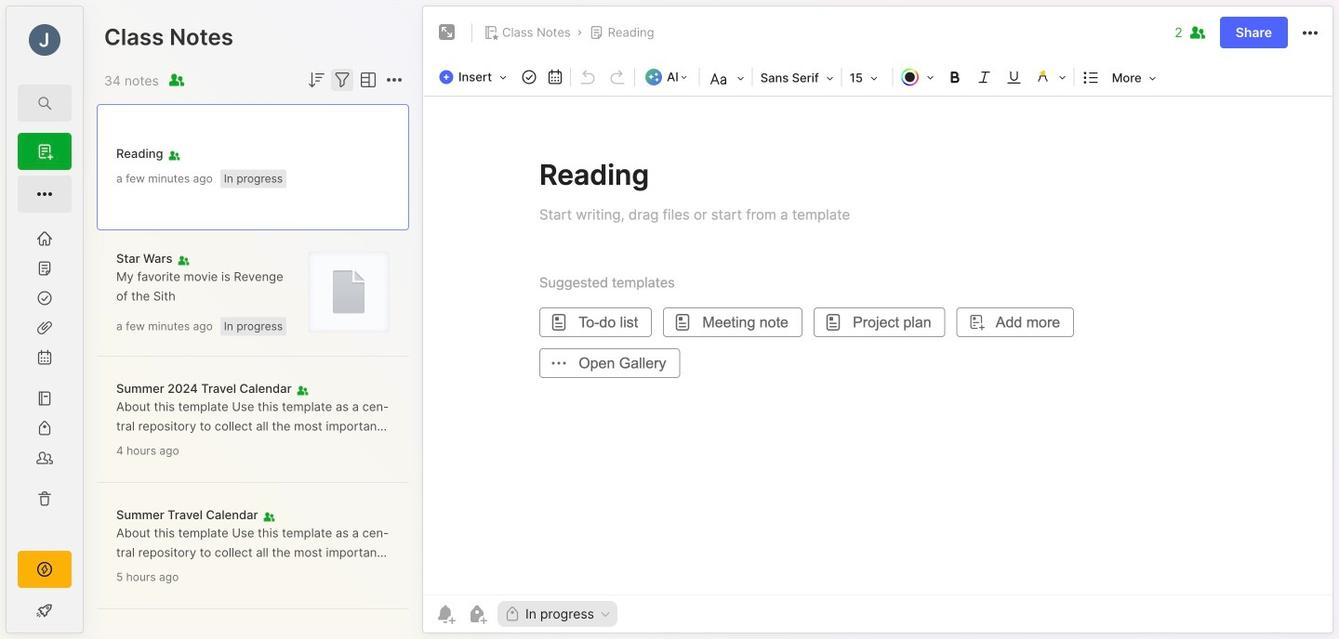 Task type: vqa. For each thing, say whether or not it's contained in the screenshot.
(And on the left
no



Task type: describe. For each thing, give the bounding box(es) containing it.
Font family field
[[755, 65, 840, 91]]

task image
[[518, 64, 540, 90]]

bold image
[[942, 64, 968, 90]]

Add filters field
[[331, 69, 353, 91]]

main element
[[0, 0, 89, 640]]

thumbnail image
[[308, 252, 390, 333]]

2 members image
[[165, 69, 188, 91]]

1 horizontal spatial more actions field
[[1299, 21, 1322, 44]]

expand note image
[[436, 21, 459, 44]]

italic image
[[972, 64, 998, 90]]

bulleted list image
[[1079, 64, 1105, 90]]

Note Editor text field
[[423, 96, 1333, 595]]

Font size field
[[844, 65, 891, 89]]

click to expand image
[[81, 605, 95, 628]]

calendar event image
[[544, 64, 567, 90]]

Help and Learning task checklist field
[[7, 596, 83, 626]]

edit search image
[[33, 92, 56, 114]]

upgrade image
[[33, 559, 56, 581]]

Insert field
[[434, 64, 516, 90]]

Account field
[[7, 21, 83, 59]]

Sort options field
[[305, 69, 327, 91]]



Task type: locate. For each thing, give the bounding box(es) containing it.
1 vertical spatial more actions image
[[383, 69, 405, 91]]

new note image
[[33, 140, 56, 163], [33, 183, 56, 206]]

account image
[[29, 24, 60, 56]]

0 vertical spatial more actions field
[[1299, 21, 1322, 44]]

0 horizontal spatial more actions field
[[383, 69, 405, 91]]

add tag image
[[466, 604, 488, 626]]

1 vertical spatial more actions field
[[383, 69, 405, 91]]

note window element
[[422, 6, 1334, 639]]

0 horizontal spatial more actions image
[[383, 69, 405, 91]]

more actions image
[[1299, 22, 1322, 44], [383, 69, 405, 91]]

add a reminder image
[[434, 604, 457, 626]]

font color image
[[895, 64, 940, 90]]

more image
[[1106, 65, 1162, 89]]

More actions field
[[1299, 21, 1322, 44], [383, 69, 405, 91]]

View options field
[[353, 69, 379, 91]]

Heading level field
[[702, 65, 750, 91]]

home image
[[35, 230, 54, 248]]

highlight image
[[1029, 64, 1072, 90]]

1 new note image from the top
[[33, 140, 56, 163]]

2 new note image from the top
[[33, 183, 56, 206]]

new note image down edit search icon
[[33, 140, 56, 163]]

underline image
[[1001, 64, 1027, 90]]

tree inside main element
[[7, 224, 83, 535]]

1 vertical spatial new note image
[[33, 183, 56, 206]]

new note image up home icon
[[33, 183, 56, 206]]

tree
[[7, 224, 83, 535]]

1 horizontal spatial more actions image
[[1299, 22, 1322, 44]]

In progress Tag actions field
[[594, 608, 612, 621]]

0 vertical spatial more actions image
[[1299, 22, 1322, 44]]

0 vertical spatial new note image
[[33, 140, 56, 163]]

add filters image
[[331, 69, 353, 91]]



